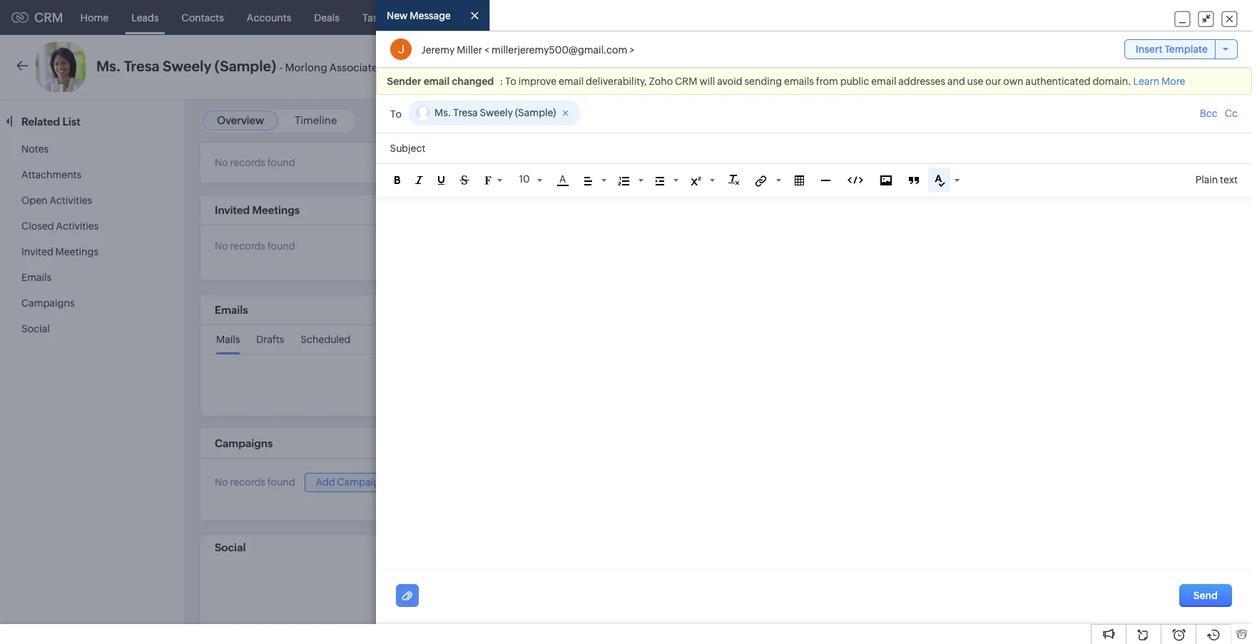 Task type: vqa. For each thing, say whether or not it's contained in the screenshot.
28 associated with Kris Marrier (Sample)
no



Task type: locate. For each thing, give the bounding box(es) containing it.
1 vertical spatial meetings
[[252, 204, 300, 216]]

0 horizontal spatial (sample)
[[215, 58, 276, 74]]

attachments link
[[21, 169, 82, 181]]

ms. for ms. tresa sweely (sample)
[[434, 107, 451, 119]]

add campaigns
[[316, 477, 390, 488]]

1 horizontal spatial tresa
[[453, 107, 478, 119]]

activities up closed activities link
[[50, 195, 92, 206]]

1 vertical spatial sweely
[[480, 107, 513, 119]]

mails
[[216, 334, 240, 346]]

1 horizontal spatial invited
[[215, 204, 250, 216]]

crm left home link
[[34, 10, 63, 25]]

0 vertical spatial social
[[21, 323, 50, 335]]

sweely down contacts link
[[163, 58, 212, 74]]

leads
[[131, 12, 159, 23]]

email right improve
[[559, 76, 584, 87]]

2 horizontal spatial meetings
[[411, 12, 454, 23]]

0 horizontal spatial ms.
[[96, 58, 121, 74]]

0 vertical spatial no
[[215, 157, 228, 168]]

activities for open activities
[[50, 195, 92, 206]]

1 horizontal spatial emails
[[215, 304, 248, 316]]

0 horizontal spatial campaigns
[[21, 298, 75, 309]]

0 vertical spatial ms.
[[96, 58, 121, 74]]

1 found from the top
[[268, 157, 295, 168]]

2 horizontal spatial email
[[872, 76, 897, 87]]

send for send email
[[945, 61, 969, 73]]

plain
[[1196, 174, 1219, 186]]

2 vertical spatial no
[[215, 477, 228, 489]]

3 found from the top
[[268, 477, 295, 489]]

accounts
[[247, 12, 292, 23]]

a
[[559, 174, 566, 185]]

accounts link
[[235, 0, 303, 35]]

emails up campaigns link
[[21, 272, 52, 283]]

3 email from the left
[[872, 76, 897, 87]]

1 horizontal spatial to
[[505, 76, 517, 87]]

related
[[21, 116, 60, 128]]

deals
[[314, 12, 340, 23]]

activities
[[50, 195, 92, 206], [56, 221, 99, 232]]

1 horizontal spatial send
[[1194, 591, 1219, 602]]

2 vertical spatial campaigns
[[337, 477, 390, 488]]

2 email from the left
[[559, 76, 584, 87]]

2 vertical spatial records
[[230, 477, 266, 489]]

0 horizontal spatial meetings
[[55, 246, 99, 258]]

will
[[700, 76, 716, 87]]

sending
[[745, 76, 783, 87]]

2 no records found from the top
[[215, 241, 295, 252]]

0 vertical spatial (sample)
[[215, 58, 276, 74]]

None text field
[[592, 105, 663, 121]]

contacts
[[182, 12, 224, 23]]

edit button
[[1091, 56, 1139, 79]]

crm
[[34, 10, 63, 25], [675, 76, 698, 87]]

email
[[424, 76, 450, 87], [559, 76, 584, 87], [872, 76, 897, 87]]

tresa down leads on the left
[[124, 58, 160, 74]]

0 vertical spatial no records found
[[215, 157, 295, 168]]

2 horizontal spatial campaigns
[[337, 477, 390, 488]]

timeline
[[295, 114, 337, 126]]

next record image
[[1221, 62, 1230, 72]]

0 vertical spatial campaigns
[[21, 298, 75, 309]]

learn
[[1134, 76, 1160, 87]]

update
[[1134, 119, 1166, 130]]

emails up the mails
[[215, 304, 248, 316]]

0 vertical spatial emails
[[21, 272, 52, 283]]

0 vertical spatial found
[[268, 157, 295, 168]]

1 horizontal spatial sweely
[[480, 107, 513, 119]]

1 horizontal spatial email
[[559, 76, 584, 87]]

email right public
[[872, 76, 897, 87]]

script image
[[690, 177, 700, 185]]

to
[[505, 76, 517, 87], [390, 108, 401, 120]]

1 vertical spatial campaigns
[[215, 438, 273, 450]]

1 vertical spatial to
[[390, 108, 401, 120]]

Subject text field
[[376, 134, 1253, 164]]

: right changed
[[500, 76, 503, 87]]

send for send
[[1194, 591, 1219, 602]]

(sample) left -
[[215, 58, 276, 74]]

0 vertical spatial crm
[[34, 10, 63, 25]]

1 vertical spatial ms.
[[434, 107, 451, 119]]

text
[[1221, 174, 1239, 186]]

send
[[945, 61, 969, 73], [1194, 591, 1219, 602]]

avoid
[[718, 76, 743, 87]]

send inside send email button
[[945, 61, 969, 73]]

activities up invited meetings link
[[56, 221, 99, 232]]

2 vertical spatial no records found
[[215, 477, 295, 489]]

no
[[215, 157, 228, 168], [215, 241, 228, 252], [215, 477, 228, 489]]

sender email changed : to improve email deliverability, zoho crm will avoid sending emails from public email addresses and use our own authenticated domain. learn more
[[387, 76, 1186, 87]]

0 vertical spatial :
[[500, 76, 503, 87]]

meetings
[[411, 12, 454, 23], [252, 204, 300, 216], [55, 246, 99, 258]]

(sample) for ms. tresa sweely (sample) - morlong associates
[[215, 58, 276, 74]]

previous record image
[[1197, 62, 1204, 72]]

(sample) down improve
[[515, 107, 556, 119]]

tresa down changed
[[453, 107, 478, 119]]

social
[[21, 323, 50, 335], [215, 542, 246, 554]]

0 vertical spatial activities
[[50, 195, 92, 206]]

(sample) for ms. tresa sweely (sample)
[[515, 107, 556, 119]]

1 vertical spatial activities
[[56, 221, 99, 232]]

1 vertical spatial tresa
[[453, 107, 478, 119]]

1 vertical spatial found
[[268, 241, 295, 252]]

1 horizontal spatial campaigns
[[215, 438, 273, 450]]

1 horizontal spatial social
[[215, 542, 246, 554]]

2 no from the top
[[215, 241, 228, 252]]

1 horizontal spatial ms.
[[434, 107, 451, 119]]

home
[[80, 12, 109, 23]]

1 horizontal spatial :
[[1168, 119, 1171, 130]]

0 vertical spatial tresa
[[124, 58, 160, 74]]

drafts
[[256, 334, 284, 346]]

1 vertical spatial send
[[1194, 591, 1219, 602]]

emails
[[21, 272, 52, 283], [215, 304, 248, 316]]

improve
[[519, 76, 557, 87]]

(sample)
[[215, 58, 276, 74], [515, 107, 556, 119]]

email right "sender"
[[424, 76, 450, 87]]

public
[[841, 76, 870, 87]]

alignment image
[[584, 177, 592, 185]]

1 vertical spatial records
[[230, 241, 266, 252]]

tresa
[[124, 58, 160, 74], [453, 107, 478, 119]]

found
[[268, 157, 295, 168], [268, 241, 295, 252], [268, 477, 295, 489]]

1 no records found from the top
[[215, 157, 295, 168]]

sweely down changed
[[480, 107, 513, 119]]

ms.
[[96, 58, 121, 74], [434, 107, 451, 119]]

10 link
[[517, 172, 542, 187]]

calls
[[477, 12, 499, 23]]

:
[[500, 76, 503, 87], [1168, 119, 1171, 130]]

0 vertical spatial send
[[945, 61, 969, 73]]

1 vertical spatial no
[[215, 241, 228, 252]]

1 horizontal spatial (sample)
[[515, 107, 556, 119]]

0 vertical spatial records
[[230, 157, 266, 168]]

2 vertical spatial meetings
[[55, 246, 99, 258]]

insert template
[[1136, 44, 1209, 55]]

3 records from the top
[[230, 477, 266, 489]]

1 vertical spatial (sample)
[[515, 107, 556, 119]]

send email
[[945, 61, 997, 73]]

1 vertical spatial no records found
[[215, 241, 295, 252]]

0 horizontal spatial social
[[21, 323, 50, 335]]

send button
[[1180, 585, 1233, 608]]

overview
[[217, 114, 264, 126]]

tasks
[[363, 12, 388, 23]]

0 horizontal spatial :
[[500, 76, 503, 87]]

1 vertical spatial emails
[[215, 304, 248, 316]]

0 vertical spatial invited meetings
[[215, 204, 300, 216]]

: left '9'
[[1168, 119, 1171, 130]]

2 vertical spatial found
[[268, 477, 295, 489]]

timeline link
[[295, 114, 337, 126]]

crm left will
[[675, 76, 698, 87]]

0 vertical spatial sweely
[[163, 58, 212, 74]]

-
[[280, 61, 283, 74]]

links image
[[755, 175, 767, 187]]

1 horizontal spatial meetings
[[252, 204, 300, 216]]

0 horizontal spatial tresa
[[124, 58, 160, 74]]

to left improve
[[505, 76, 517, 87]]

invited meetings
[[215, 204, 300, 216], [21, 246, 99, 258]]

sweely
[[163, 58, 212, 74], [480, 107, 513, 119]]

1 horizontal spatial crm
[[675, 76, 698, 87]]

0 horizontal spatial sweely
[[163, 58, 212, 74]]

no records found
[[215, 157, 295, 168], [215, 241, 295, 252], [215, 477, 295, 489]]

to down "sender"
[[390, 108, 401, 120]]

send inside send button
[[1194, 591, 1219, 602]]

template
[[1165, 44, 1209, 55]]

invited
[[215, 204, 250, 216], [21, 246, 53, 258]]

0 horizontal spatial email
[[424, 76, 450, 87]]

campaigns
[[21, 298, 75, 309], [215, 438, 273, 450], [337, 477, 390, 488]]

0 horizontal spatial send
[[945, 61, 969, 73]]

1 vertical spatial invited meetings
[[21, 246, 99, 258]]

1 vertical spatial invited
[[21, 246, 53, 258]]



Task type: describe. For each thing, give the bounding box(es) containing it.
notes link
[[21, 143, 49, 155]]

new message
[[387, 10, 451, 22]]

email
[[971, 61, 997, 73]]

list image
[[618, 177, 629, 185]]

9
[[1173, 119, 1178, 130]]

activities for closed activities
[[56, 221, 99, 232]]

sweely for ms. tresa sweely (sample) - morlong associates
[[163, 58, 212, 74]]

upgrade
[[965, 18, 1006, 28]]

home link
[[69, 0, 120, 35]]

open
[[21, 195, 48, 206]]

message
[[410, 10, 451, 22]]

0 vertical spatial invited
[[215, 204, 250, 216]]

meetings link
[[399, 0, 465, 35]]

1 records from the top
[[230, 157, 266, 168]]

edit
[[1106, 61, 1124, 73]]

closed activities
[[21, 221, 99, 232]]

learn more link
[[1134, 76, 1186, 87]]

related list
[[21, 116, 83, 128]]

closed
[[21, 221, 54, 232]]

3 no records found from the top
[[215, 477, 295, 489]]

0 horizontal spatial invited
[[21, 246, 53, 258]]

changed
[[452, 76, 494, 87]]

1 horizontal spatial invited meetings
[[215, 204, 300, 216]]

bcc
[[1201, 108, 1218, 119]]

1 email from the left
[[424, 76, 450, 87]]

tresa for ms. tresa sweely (sample) - morlong associates
[[124, 58, 160, 74]]

10
[[519, 174, 530, 185]]

addresses
[[899, 76, 946, 87]]

emails link
[[21, 272, 52, 283]]

use
[[968, 76, 984, 87]]

insert template button
[[1125, 40, 1239, 59]]

emails
[[785, 76, 815, 87]]

ms. for ms. tresa sweely (sample) - morlong associates
[[96, 58, 121, 74]]

from
[[817, 76, 839, 87]]

overview link
[[217, 114, 264, 126]]

0 horizontal spatial to
[[390, 108, 401, 120]]

authenticated
[[1026, 76, 1091, 87]]

tresa for ms. tresa sweely (sample)
[[453, 107, 478, 119]]

morlong
[[285, 61, 327, 74]]

domain.
[[1093, 76, 1132, 87]]

deals link
[[303, 0, 351, 35]]

notes
[[21, 143, 49, 155]]

calls link
[[465, 0, 511, 35]]

0 vertical spatial to
[[505, 76, 517, 87]]

0 horizontal spatial crm
[[34, 10, 63, 25]]

marketplace element
[[1122, 0, 1152, 35]]

deliverability,
[[586, 76, 647, 87]]

contacts link
[[170, 0, 235, 35]]

ms. tresa sweely (sample) - morlong associates
[[96, 58, 383, 74]]

indent image
[[655, 177, 664, 185]]

sender
[[387, 76, 422, 87]]

social link
[[21, 323, 50, 335]]

0 vertical spatial meetings
[[411, 12, 454, 23]]

add
[[316, 477, 335, 488]]

convert
[[1032, 61, 1070, 73]]

invited meetings link
[[21, 246, 99, 258]]

a link
[[557, 174, 568, 187]]

3 no from the top
[[215, 477, 228, 489]]

insert
[[1136, 44, 1163, 55]]

associates
[[330, 61, 383, 74]]

ms. tresa sweely (sample)
[[434, 107, 556, 119]]

0 horizontal spatial emails
[[21, 272, 52, 283]]

sweely for ms. tresa sweely (sample)
[[480, 107, 513, 119]]

zoho
[[649, 76, 673, 87]]

spell check image
[[935, 175, 945, 187]]

1 vertical spatial social
[[215, 542, 246, 554]]

more
[[1162, 76, 1186, 87]]

send email button
[[930, 56, 1011, 79]]

ago
[[1208, 119, 1224, 130]]

plain text
[[1196, 174, 1239, 186]]

and
[[948, 76, 966, 87]]

list
[[62, 116, 80, 128]]

cc
[[1226, 108, 1239, 119]]

closed activities link
[[21, 221, 99, 232]]

setup element
[[1152, 0, 1180, 35]]

add campaigns link
[[305, 473, 402, 493]]

crm link
[[11, 10, 63, 25]]

leads link
[[120, 0, 170, 35]]

our
[[986, 76, 1002, 87]]

own
[[1004, 76, 1024, 87]]

tasks link
[[351, 0, 399, 35]]

1 no from the top
[[215, 157, 228, 168]]

day(s)
[[1180, 119, 1206, 130]]

new
[[387, 10, 408, 22]]

last update : 9 day(s) ago
[[1115, 119, 1224, 130]]

attachments
[[21, 169, 82, 181]]

open activities
[[21, 195, 92, 206]]

1 vertical spatial :
[[1168, 119, 1171, 130]]

2 records from the top
[[230, 241, 266, 252]]

campaigns link
[[21, 298, 75, 309]]

0 horizontal spatial invited meetings
[[21, 246, 99, 258]]

open activities link
[[21, 195, 92, 206]]

last
[[1115, 119, 1132, 130]]

1 vertical spatial crm
[[675, 76, 698, 87]]

scheduled
[[301, 334, 351, 346]]

2 found from the top
[[268, 241, 295, 252]]

convert button
[[1017, 56, 1085, 79]]



